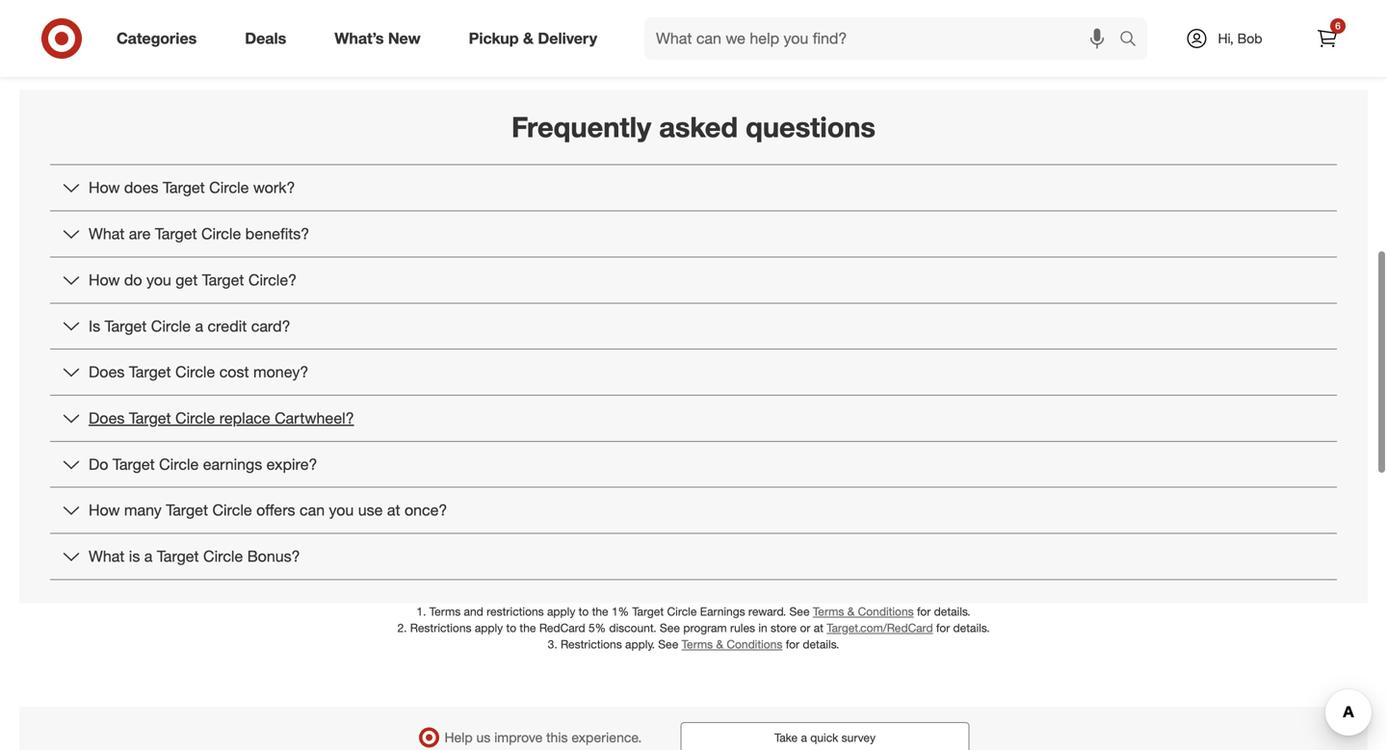 Task type: locate. For each thing, give the bounding box(es) containing it.
0 vertical spatial does
[[89, 363, 125, 382]]

cartwheel?
[[275, 409, 354, 428]]

terms & conditions link for 3. restrictions apply. see
[[682, 637, 783, 652]]

0 vertical spatial apply
[[547, 604, 575, 619]]

how left does
[[89, 178, 120, 197]]

search button
[[1111, 17, 1157, 64]]

is
[[129, 547, 140, 566]]

& right pickup
[[523, 29, 534, 48]]

you inside dropdown button
[[146, 271, 171, 289]]

terms & conditions link for 1. terms and restrictions apply to the 1% target circle earnings reward. see
[[813, 604, 914, 619]]

you left use
[[329, 501, 354, 520]]

to down restrictions at the left of page
[[506, 621, 516, 635]]

credit
[[208, 317, 247, 336]]

does up "do"
[[89, 409, 125, 428]]

1 how from the top
[[89, 178, 120, 197]]

terms down program
[[682, 637, 713, 652]]

terms
[[429, 604, 461, 619], [813, 604, 844, 619], [682, 637, 713, 652]]

1%
[[612, 604, 629, 619]]

target.com/redcard
[[827, 621, 933, 635]]

do
[[89, 455, 108, 474]]

circle inside does target circle replace cartwheel? dropdown button
[[175, 409, 215, 428]]

1 vertical spatial what
[[89, 547, 125, 566]]

store
[[771, 621, 797, 635]]

1 horizontal spatial a
[[195, 317, 203, 336]]

for right target.com/redcard link
[[936, 621, 950, 635]]

0 horizontal spatial at
[[387, 501, 400, 520]]

0 horizontal spatial you
[[146, 271, 171, 289]]

1 vertical spatial at
[[814, 621, 824, 635]]

circle left offers
[[212, 501, 252, 520]]

circle left the bonus?
[[203, 547, 243, 566]]

circle inside the is target circle a credit card? dropdown button
[[151, 317, 191, 336]]

0 vertical spatial at
[[387, 501, 400, 520]]

many
[[124, 501, 162, 520]]

target inside how do you get target circle? dropdown button
[[202, 271, 244, 289]]

what is a target circle bonus?
[[89, 547, 300, 566]]

target
[[163, 178, 205, 197], [155, 225, 197, 243], [202, 271, 244, 289], [105, 317, 147, 336], [129, 363, 171, 382], [129, 409, 171, 428], [113, 455, 155, 474], [166, 501, 208, 520], [157, 547, 199, 566], [632, 604, 664, 619]]

1 horizontal spatial for
[[917, 604, 931, 619]]

0 vertical spatial a
[[195, 317, 203, 336]]

restrictions
[[487, 604, 544, 619]]

1 vertical spatial to
[[506, 621, 516, 635]]

for up target.com/redcard link
[[917, 604, 931, 619]]

help us improve this experience.
[[445, 729, 642, 746]]

1 horizontal spatial terms & conditions link
[[813, 604, 914, 619]]

are
[[129, 225, 151, 243]]

delivery
[[538, 29, 597, 48]]

& up target.com/redcard link
[[847, 604, 855, 619]]

1 vertical spatial for
[[936, 621, 950, 635]]

1 vertical spatial terms & conditions link
[[682, 637, 783, 652]]

circle down does target circle cost money?
[[175, 409, 215, 428]]

circle inside does target circle cost money? dropdown button
[[175, 363, 215, 382]]

a
[[195, 317, 203, 336], [144, 547, 153, 566], [801, 731, 807, 745]]

terms & conditions link down "rules" at the right of the page
[[682, 637, 783, 652]]

2 vertical spatial for
[[786, 637, 800, 652]]

& down program
[[716, 637, 723, 652]]

replace
[[219, 409, 270, 428]]

do
[[124, 271, 142, 289]]

does for does target circle cost money?
[[89, 363, 125, 382]]

2 does from the top
[[89, 409, 125, 428]]

2 vertical spatial a
[[801, 731, 807, 745]]

1 vertical spatial does
[[89, 409, 125, 428]]

0 vertical spatial see
[[789, 604, 810, 619]]

1 vertical spatial the
[[520, 621, 536, 635]]

is target circle a credit card?
[[89, 317, 290, 336]]

2 horizontal spatial &
[[847, 604, 855, 619]]

for
[[917, 604, 931, 619], [936, 621, 950, 635], [786, 637, 800, 652]]

circle left the cost
[[175, 363, 215, 382]]

how left the do at the left top of the page
[[89, 271, 120, 289]]

0 vertical spatial conditions
[[858, 604, 914, 619]]

benefits?
[[245, 225, 309, 243]]

restrictions down 5%
[[561, 637, 622, 652]]

&
[[523, 29, 534, 48], [847, 604, 855, 619], [716, 637, 723, 652]]

a right is
[[144, 547, 153, 566]]

apply up "redcard"
[[547, 604, 575, 619]]

0 horizontal spatial a
[[144, 547, 153, 566]]

at inside 1. terms and restrictions apply to the 1% target circle earnings reward. see terms & conditions for details. 2. restrictions apply to the redcard 5% discount. see program rules in store or at target.com/redcard for details. 3. restrictions apply. see terms & conditions for details.
[[814, 621, 824, 635]]

0 vertical spatial restrictions
[[410, 621, 472, 635]]

0 vertical spatial you
[[146, 271, 171, 289]]

at right use
[[387, 501, 400, 520]]

conditions up target.com/redcard link
[[858, 604, 914, 619]]

for down 'store'
[[786, 637, 800, 652]]

1 horizontal spatial at
[[814, 621, 824, 635]]

see left program
[[660, 621, 680, 635]]

what are target circle benefits?
[[89, 225, 309, 243]]

2 vertical spatial see
[[658, 637, 678, 652]]

0 vertical spatial for
[[917, 604, 931, 619]]

3 how from the top
[[89, 501, 120, 520]]

what left are
[[89, 225, 125, 243]]

how inside dropdown button
[[89, 501, 120, 520]]

1 vertical spatial restrictions
[[561, 637, 622, 652]]

1 horizontal spatial the
[[592, 604, 608, 619]]

6
[[1335, 20, 1341, 32]]

earnings
[[700, 604, 745, 619]]

terms right 1.
[[429, 604, 461, 619]]

2 horizontal spatial a
[[801, 731, 807, 745]]

see up or
[[789, 604, 810, 619]]

how does target circle work? button
[[50, 165, 1337, 211]]

circle up "how do you get target circle?"
[[201, 225, 241, 243]]

does
[[89, 363, 125, 382], [89, 409, 125, 428]]

how does target circle work?
[[89, 178, 295, 197]]

the
[[592, 604, 608, 619], [520, 621, 536, 635]]

the up 5%
[[592, 604, 608, 619]]

0 horizontal spatial terms
[[429, 604, 461, 619]]

0 horizontal spatial terms & conditions link
[[682, 637, 783, 652]]

0 horizontal spatial apply
[[475, 621, 503, 635]]

how many target circle offers can you use at once? button
[[50, 488, 1337, 533]]

0 vertical spatial how
[[89, 178, 120, 197]]

pickup & delivery link
[[452, 17, 621, 60]]

1 horizontal spatial apply
[[547, 604, 575, 619]]

0 horizontal spatial &
[[523, 29, 534, 48]]

offers
[[256, 501, 295, 520]]

apply
[[547, 604, 575, 619], [475, 621, 503, 635]]

how for how many target circle offers can you use at once?
[[89, 501, 120, 520]]

how do you get target circle? button
[[50, 258, 1337, 303]]

does target circle cost money? button
[[50, 350, 1337, 395]]

circle left work?
[[209, 178, 249, 197]]

0 vertical spatial &
[[523, 29, 534, 48]]

asked
[[659, 110, 738, 144]]

1 vertical spatial conditions
[[727, 637, 783, 652]]

bob
[[1238, 30, 1262, 47]]

a right take
[[801, 731, 807, 745]]

restrictions
[[410, 621, 472, 635], [561, 637, 622, 652]]

0 vertical spatial to
[[579, 604, 589, 619]]

1 horizontal spatial restrictions
[[561, 637, 622, 652]]

reward.
[[748, 604, 786, 619]]

do target circle earnings expire?
[[89, 455, 317, 474]]

what
[[89, 225, 125, 243], [89, 547, 125, 566]]

categories link
[[100, 17, 221, 60]]

circle up program
[[667, 604, 697, 619]]

restrictions down 1.
[[410, 621, 472, 635]]

hi, bob
[[1218, 30, 1262, 47]]

at right or
[[814, 621, 824, 635]]

0 vertical spatial what
[[89, 225, 125, 243]]

circle left earnings
[[159, 455, 199, 474]]

1.
[[417, 604, 426, 619]]

at
[[387, 501, 400, 520], [814, 621, 824, 635]]

circle inside do target circle earnings expire? dropdown button
[[159, 455, 199, 474]]

you right the do at the left top of the page
[[146, 271, 171, 289]]

0 vertical spatial the
[[592, 604, 608, 619]]

does down is
[[89, 363, 125, 382]]

work?
[[253, 178, 295, 197]]

what is a target circle bonus? button
[[50, 534, 1337, 579]]

circle
[[209, 178, 249, 197], [201, 225, 241, 243], [151, 317, 191, 336], [175, 363, 215, 382], [175, 409, 215, 428], [159, 455, 199, 474], [212, 501, 252, 520], [203, 547, 243, 566], [667, 604, 697, 619]]

apply down and
[[475, 621, 503, 635]]

target inside what are target circle benefits? dropdown button
[[155, 225, 197, 243]]

1 vertical spatial apply
[[475, 621, 503, 635]]

how left many
[[89, 501, 120, 520]]

deals
[[245, 29, 286, 48]]

terms & conditions link up "target.com/redcard"
[[813, 604, 914, 619]]

a left credit
[[195, 317, 203, 336]]

terms up "target.com/redcard"
[[813, 604, 844, 619]]

circle down 'get' at the left
[[151, 317, 191, 336]]

1 what from the top
[[89, 225, 125, 243]]

1 vertical spatial you
[[329, 501, 354, 520]]

to up 5%
[[579, 604, 589, 619]]

0 vertical spatial terms & conditions link
[[813, 604, 914, 619]]

expire?
[[267, 455, 317, 474]]

program
[[683, 621, 727, 635]]

1 vertical spatial how
[[89, 271, 120, 289]]

0 horizontal spatial to
[[506, 621, 516, 635]]

target inside does target circle cost money? dropdown button
[[129, 363, 171, 382]]

what left is
[[89, 547, 125, 566]]

2 how from the top
[[89, 271, 120, 289]]

what for what is a target circle bonus?
[[89, 547, 125, 566]]

1 horizontal spatial &
[[716, 637, 723, 652]]

a inside take a quick survey button
[[801, 731, 807, 745]]

2 horizontal spatial for
[[936, 621, 950, 635]]

you
[[146, 271, 171, 289], [329, 501, 354, 520]]

1 horizontal spatial you
[[329, 501, 354, 520]]

circle inside how does target circle work? dropdown button
[[209, 178, 249, 197]]

1 vertical spatial a
[[144, 547, 153, 566]]

or
[[800, 621, 811, 635]]

bonus?
[[247, 547, 300, 566]]

0 horizontal spatial restrictions
[[410, 621, 472, 635]]

2 vertical spatial &
[[716, 637, 723, 652]]

2 what from the top
[[89, 547, 125, 566]]

the down restrictions at the left of page
[[520, 621, 536, 635]]

this
[[546, 729, 568, 746]]

2 vertical spatial how
[[89, 501, 120, 520]]

target inside do target circle earnings expire? dropdown button
[[113, 455, 155, 474]]

1 vertical spatial details.
[[953, 621, 990, 635]]

improve
[[494, 729, 543, 746]]

conditions down in
[[727, 637, 783, 652]]

1 does from the top
[[89, 363, 125, 382]]

conditions
[[858, 604, 914, 619], [727, 637, 783, 652]]

What can we help you find? suggestions appear below search field
[[645, 17, 1124, 60]]

5%
[[589, 621, 606, 635]]

money?
[[253, 363, 309, 382]]

see right 'apply.'
[[658, 637, 678, 652]]

use
[[358, 501, 383, 520]]

cost
[[219, 363, 249, 382]]

details.
[[934, 604, 971, 619], [953, 621, 990, 635], [803, 637, 839, 652]]

0 horizontal spatial the
[[520, 621, 536, 635]]

does target circle replace cartwheel? button
[[50, 396, 1337, 441]]

new
[[388, 29, 421, 48]]



Task type: vqa. For each thing, say whether or not it's contained in the screenshot.
Decor to the right
no



Task type: describe. For each thing, give the bounding box(es) containing it.
0 horizontal spatial for
[[786, 637, 800, 652]]

can
[[300, 501, 325, 520]]

hi,
[[1218, 30, 1234, 47]]

us
[[476, 729, 491, 746]]

does target circle replace cartwheel?
[[89, 409, 354, 428]]

0 horizontal spatial conditions
[[727, 637, 783, 652]]

in
[[759, 621, 768, 635]]

questions
[[746, 110, 876, 144]]

target inside what is a target circle bonus? dropdown button
[[157, 547, 199, 566]]

card?
[[251, 317, 290, 336]]

does for does target circle replace cartwheel?
[[89, 409, 125, 428]]

a inside what is a target circle bonus? dropdown button
[[144, 547, 153, 566]]

1 horizontal spatial conditions
[[858, 604, 914, 619]]

experience.
[[572, 729, 642, 746]]

2 horizontal spatial terms
[[813, 604, 844, 619]]

quick
[[810, 731, 838, 745]]

what's new link
[[318, 17, 445, 60]]

0 vertical spatial details.
[[934, 604, 971, 619]]

how many target circle offers can you use at once?
[[89, 501, 447, 520]]

target inside 1. terms and restrictions apply to the 1% target circle earnings reward. see terms & conditions for details. 2. restrictions apply to the redcard 5% discount. see program rules in store or at target.com/redcard for details. 3. restrictions apply. see terms & conditions for details.
[[632, 604, 664, 619]]

1. terms and restrictions apply to the 1% target circle earnings reward. see terms & conditions for details. 2. restrictions apply to the redcard 5% discount. see program rules in store or at target.com/redcard for details. 3. restrictions apply. see terms & conditions for details.
[[397, 604, 990, 652]]

you inside dropdown button
[[329, 501, 354, 520]]

target inside how many target circle offers can you use at once? dropdown button
[[166, 501, 208, 520]]

1 horizontal spatial terms
[[682, 637, 713, 652]]

circle inside what are target circle benefits? dropdown button
[[201, 225, 241, 243]]

2.
[[397, 621, 407, 635]]

pickup
[[469, 29, 519, 48]]

2 vertical spatial details.
[[803, 637, 839, 652]]

is target circle a credit card? button
[[50, 304, 1337, 349]]

what are target circle benefits? button
[[50, 212, 1337, 257]]

target inside how does target circle work? dropdown button
[[163, 178, 205, 197]]

what's
[[335, 29, 384, 48]]

what for what are target circle benefits?
[[89, 225, 125, 243]]

circle inside 1. terms and restrictions apply to the 1% target circle earnings reward. see terms & conditions for details. 2. restrictions apply to the redcard 5% discount. see program rules in store or at target.com/redcard for details. 3. restrictions apply. see terms & conditions for details.
[[667, 604, 697, 619]]

frequently
[[512, 110, 651, 144]]

target inside the is target circle a credit card? dropdown button
[[105, 317, 147, 336]]

what's new
[[335, 29, 421, 48]]

3.
[[548, 637, 557, 652]]

and
[[464, 604, 483, 619]]

categories
[[117, 29, 197, 48]]

once?
[[405, 501, 447, 520]]

circle inside what is a target circle bonus? dropdown button
[[203, 547, 243, 566]]

circle inside how many target circle offers can you use at once? dropdown button
[[212, 501, 252, 520]]

take
[[775, 731, 798, 745]]

does
[[124, 178, 158, 197]]

frequently asked questions
[[512, 110, 876, 144]]

earnings
[[203, 455, 262, 474]]

pickup & delivery
[[469, 29, 597, 48]]

target.com/redcard link
[[827, 621, 933, 635]]

take a quick survey
[[775, 731, 876, 745]]

survey
[[842, 731, 876, 745]]

how for how does target circle work?
[[89, 178, 120, 197]]

at inside how many target circle offers can you use at once? dropdown button
[[387, 501, 400, 520]]

is
[[89, 317, 100, 336]]

how do you get target circle?
[[89, 271, 297, 289]]

6 link
[[1306, 17, 1349, 60]]

discount.
[[609, 621, 657, 635]]

1 horizontal spatial to
[[579, 604, 589, 619]]

circle?
[[248, 271, 297, 289]]

a inside the is target circle a credit card? dropdown button
[[195, 317, 203, 336]]

take a quick survey button
[[681, 722, 970, 750]]

help
[[445, 729, 473, 746]]

redcard
[[539, 621, 585, 635]]

1 vertical spatial &
[[847, 604, 855, 619]]

do target circle earnings expire? button
[[50, 442, 1337, 487]]

does target circle cost money?
[[89, 363, 309, 382]]

apply.
[[625, 637, 655, 652]]

how for how do you get target circle?
[[89, 271, 120, 289]]

target inside does target circle replace cartwheel? dropdown button
[[129, 409, 171, 428]]

rules
[[730, 621, 755, 635]]

search
[[1111, 31, 1157, 50]]

deals link
[[229, 17, 310, 60]]

get
[[176, 271, 198, 289]]

1 vertical spatial see
[[660, 621, 680, 635]]



